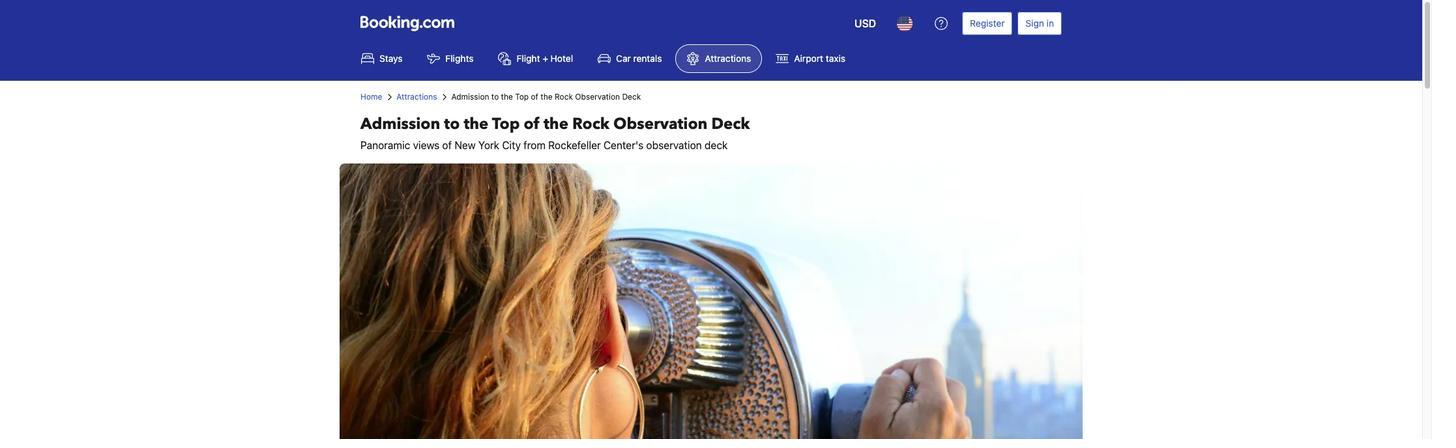 Task type: describe. For each thing, give the bounding box(es) containing it.
panoramic
[[360, 140, 410, 151]]

admission to the top of the rock observation deck
[[451, 92, 641, 102]]

the up rockefeller
[[544, 113, 568, 135]]

stays link
[[350, 44, 414, 73]]

rock for admission to the top of the rock observation deck panoramic views of new york city from rockefeller center's observation deck
[[572, 113, 610, 135]]

register link
[[962, 12, 1013, 35]]

the up the new
[[464, 113, 489, 135]]

observation
[[646, 140, 702, 151]]

+
[[542, 53, 548, 64]]

sign in
[[1026, 18, 1054, 29]]

airport taxis
[[794, 53, 845, 64]]

rockefeller
[[548, 140, 601, 151]]

of for admission to the top of the rock observation deck panoramic views of new york city from rockefeller center's observation deck
[[524, 113, 540, 135]]

observation for admission to the top of the rock observation deck panoramic views of new york city from rockefeller center's observation deck
[[613, 113, 708, 135]]

booking.com image
[[360, 16, 454, 31]]

top for admission to the top of the rock observation deck
[[515, 92, 529, 102]]

home
[[360, 92, 382, 102]]

sign
[[1026, 18, 1044, 29]]

deck
[[705, 140, 728, 151]]

admission to the top of the rock observation deck panoramic views of new york city from rockefeller center's observation deck
[[360, 113, 750, 151]]

register
[[970, 18, 1005, 29]]

stays
[[379, 53, 402, 64]]

0 horizontal spatial attractions
[[397, 92, 437, 102]]

city
[[502, 140, 521, 151]]

admission for admission to the top of the rock observation deck
[[451, 92, 489, 102]]

taxis
[[826, 53, 845, 64]]

deck for admission to the top of the rock observation deck panoramic views of new york city from rockefeller center's observation deck
[[711, 113, 750, 135]]

home link
[[360, 91, 382, 103]]

observation for admission to the top of the rock observation deck
[[575, 92, 620, 102]]



Task type: vqa. For each thing, say whether or not it's contained in the screenshot.
the bottom Attractions LINK
yes



Task type: locate. For each thing, give the bounding box(es) containing it.
1 vertical spatial of
[[524, 113, 540, 135]]

observation
[[575, 92, 620, 102], [613, 113, 708, 135]]

the
[[501, 92, 513, 102], [541, 92, 553, 102], [464, 113, 489, 135], [544, 113, 568, 135]]

1 horizontal spatial deck
[[711, 113, 750, 135]]

deck up "deck"
[[711, 113, 750, 135]]

usd button
[[847, 8, 884, 39]]

0 vertical spatial attractions
[[705, 53, 751, 64]]

1 vertical spatial admission
[[360, 113, 440, 135]]

observation down car
[[575, 92, 620, 102]]

deck down car rentals link
[[622, 92, 641, 102]]

0 vertical spatial to
[[491, 92, 499, 102]]

new
[[455, 140, 476, 151]]

admission for admission to the top of the rock observation deck panoramic views of new york city from rockefeller center's observation deck
[[360, 113, 440, 135]]

top for admission to the top of the rock observation deck panoramic views of new york city from rockefeller center's observation deck
[[492, 113, 520, 135]]

top down flight
[[515, 92, 529, 102]]

rock inside the admission to the top of the rock observation deck panoramic views of new york city from rockefeller center's observation deck
[[572, 113, 610, 135]]

0 vertical spatial observation
[[575, 92, 620, 102]]

1 vertical spatial observation
[[613, 113, 708, 135]]

york
[[478, 140, 499, 151]]

center's
[[604, 140, 644, 151]]

of up from
[[524, 113, 540, 135]]

the up the admission to the top of the rock observation deck panoramic views of new york city from rockefeller center's observation deck
[[541, 92, 553, 102]]

0 vertical spatial top
[[515, 92, 529, 102]]

rock up rockefeller
[[572, 113, 610, 135]]

admission inside the admission to the top of the rock observation deck panoramic views of new york city from rockefeller center's observation deck
[[360, 113, 440, 135]]

admission down flights
[[451, 92, 489, 102]]

0 vertical spatial admission
[[451, 92, 489, 102]]

attractions
[[705, 53, 751, 64], [397, 92, 437, 102]]

observation inside the admission to the top of the rock observation deck panoramic views of new york city from rockefeller center's observation deck
[[613, 113, 708, 135]]

of for admission to the top of the rock observation deck
[[531, 92, 538, 102]]

in
[[1047, 18, 1054, 29]]

1 horizontal spatial to
[[491, 92, 499, 102]]

top inside the admission to the top of the rock observation deck panoramic views of new york city from rockefeller center's observation deck
[[492, 113, 520, 135]]

of down flight + hotel link
[[531, 92, 538, 102]]

1 vertical spatial deck
[[711, 113, 750, 135]]

to inside the admission to the top of the rock observation deck panoramic views of new york city from rockefeller center's observation deck
[[444, 113, 460, 135]]

top up city
[[492, 113, 520, 135]]

admission up panoramic on the top left of page
[[360, 113, 440, 135]]

deck for admission to the top of the rock observation deck
[[622, 92, 641, 102]]

attractions link
[[676, 44, 762, 73], [397, 91, 437, 103]]

top
[[515, 92, 529, 102], [492, 113, 520, 135]]

flights link
[[416, 44, 485, 73]]

rock for admission to the top of the rock observation deck
[[555, 92, 573, 102]]

deck inside the admission to the top of the rock observation deck panoramic views of new york city from rockefeller center's observation deck
[[711, 113, 750, 135]]

0 vertical spatial of
[[531, 92, 538, 102]]

to
[[491, 92, 499, 102], [444, 113, 460, 135]]

2 vertical spatial of
[[442, 140, 452, 151]]

rock
[[555, 92, 573, 102], [572, 113, 610, 135]]

deck
[[622, 92, 641, 102], [711, 113, 750, 135]]

views
[[413, 140, 440, 151]]

1 horizontal spatial attractions
[[705, 53, 751, 64]]

0 vertical spatial rock
[[555, 92, 573, 102]]

the down flight + hotel link
[[501, 92, 513, 102]]

0 horizontal spatial attractions link
[[397, 91, 437, 103]]

observation up observation at the top
[[613, 113, 708, 135]]

car rentals
[[616, 53, 662, 64]]

to up the new
[[444, 113, 460, 135]]

1 vertical spatial attractions
[[397, 92, 437, 102]]

0 horizontal spatial deck
[[622, 92, 641, 102]]

airport
[[794, 53, 823, 64]]

to for admission to the top of the rock observation deck
[[491, 92, 499, 102]]

airport taxis link
[[765, 44, 857, 73]]

1 vertical spatial rock
[[572, 113, 610, 135]]

usd
[[855, 18, 876, 29]]

0 horizontal spatial to
[[444, 113, 460, 135]]

0 vertical spatial deck
[[622, 92, 641, 102]]

1 vertical spatial attractions link
[[397, 91, 437, 103]]

1 vertical spatial top
[[492, 113, 520, 135]]

flights
[[446, 53, 474, 64]]

0 vertical spatial attractions link
[[676, 44, 762, 73]]

admission
[[451, 92, 489, 102], [360, 113, 440, 135]]

0 horizontal spatial admission
[[360, 113, 440, 135]]

hotel
[[551, 53, 573, 64]]

1 vertical spatial to
[[444, 113, 460, 135]]

from
[[524, 140, 546, 151]]

sign in link
[[1018, 12, 1062, 35]]

car
[[616, 53, 631, 64]]

car rentals link
[[587, 44, 673, 73]]

flight + hotel link
[[487, 44, 584, 73]]

to for admission to the top of the rock observation deck panoramic views of new york city from rockefeller center's observation deck
[[444, 113, 460, 135]]

of left the new
[[442, 140, 452, 151]]

rentals
[[633, 53, 662, 64]]

1 horizontal spatial attractions link
[[676, 44, 762, 73]]

rock up the admission to the top of the rock observation deck panoramic views of new york city from rockefeller center's observation deck
[[555, 92, 573, 102]]

1 horizontal spatial admission
[[451, 92, 489, 102]]

flight + hotel
[[517, 53, 573, 64]]

flight
[[517, 53, 540, 64]]

of
[[531, 92, 538, 102], [524, 113, 540, 135], [442, 140, 452, 151]]

to up "york"
[[491, 92, 499, 102]]



